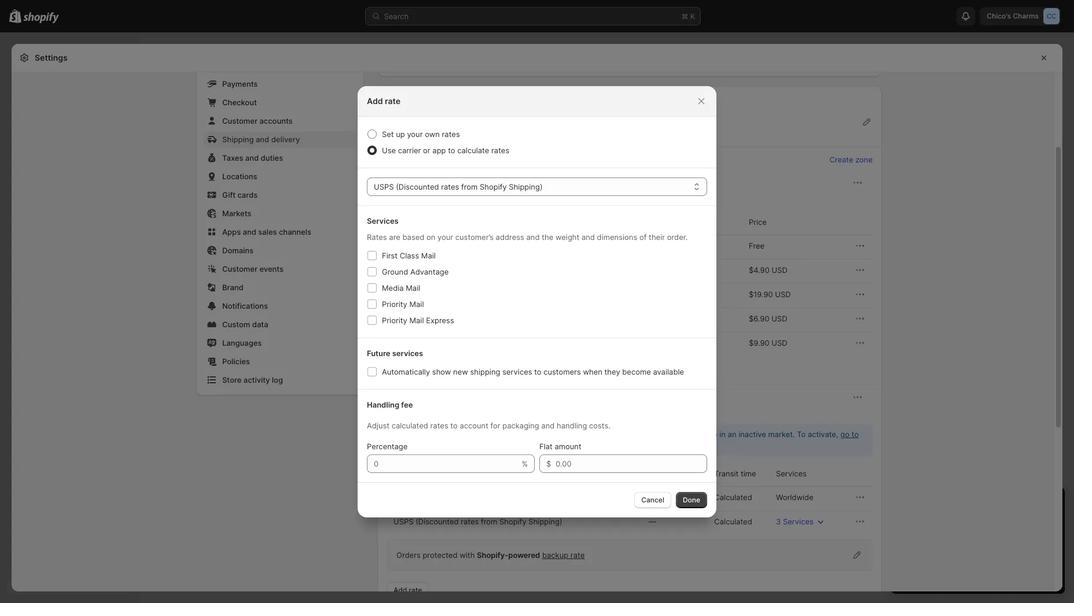 Task type: vqa. For each thing, say whether or not it's contained in the screenshot.


Task type: describe. For each thing, give the bounding box(es) containing it.
locations
[[222, 172, 257, 181]]

own
[[425, 129, 440, 139]]

won't
[[504, 430, 523, 439]]

$6.90
[[749, 314, 769, 324]]

2 add rate button from the top
[[387, 583, 429, 599]]

0 vertical spatial united
[[403, 129, 426, 138]]

customer's
[[455, 232, 494, 242]]

custom data
[[222, 320, 268, 329]]

channels
[[279, 227, 311, 237]]

2 calculated from the top
[[714, 517, 752, 527]]

account
[[460, 421, 488, 430]]

to left customers
[[534, 367, 541, 376]]

log
[[272, 376, 283, 385]]

zone
[[855, 155, 873, 164]]

handling fee inside settings dialog
[[649, 469, 694, 479]]

available
[[653, 367, 684, 376]]

3 to 4 business days
[[604, 339, 678, 348]]

done
[[683, 496, 700, 504]]

to left '4'
[[611, 339, 619, 348]]

0 vertical spatial your
[[407, 129, 423, 139]]

able
[[536, 430, 551, 439]]

$9.90
[[749, 339, 770, 348]]

markets inside markets link
[[222, 209, 251, 218]]

handling inside add rate dialog
[[367, 400, 399, 409]]

ground advantage
[[382, 267, 449, 276]]

to inside go to markets
[[852, 430, 859, 439]]

shipping) inside settings dialog
[[529, 517, 562, 527]]

economy for $19.90 usd
[[394, 290, 426, 299]]

$19.90
[[749, 290, 773, 299]]

usd for $9.90 usd
[[772, 339, 787, 348]]

protected
[[423, 551, 457, 560]]

policies
[[222, 357, 250, 366]]

shipping origins
[[387, 97, 445, 106]]

calculate
[[457, 146, 489, 155]]

usps inside settings dialog
[[394, 517, 413, 527]]

apps and sales channels
[[222, 227, 311, 237]]

domains
[[222, 246, 254, 255]]

priority for priority mail
[[382, 299, 407, 309]]

create zone
[[830, 155, 873, 164]]

for
[[491, 421, 500, 430]]

fee inside settings dialog
[[682, 469, 694, 479]]

taxes
[[222, 153, 243, 163]]

or
[[423, 146, 430, 155]]

go to markets
[[406, 430, 859, 451]]

customer for customer accounts
[[222, 116, 258, 126]]

customers
[[406, 430, 445, 439]]

ground
[[382, 267, 408, 276]]

cards
[[238, 190, 258, 200]]

3 services
[[776, 517, 814, 527]]

$50.00
[[499, 241, 525, 251]]

percentage
[[367, 442, 408, 451]]

3 for 3 to 4 business days
[[604, 339, 609, 348]]

all
[[632, 430, 640, 439]]

rates up use carrier or app to calculate rates
[[442, 129, 460, 139]]

brand
[[222, 283, 243, 292]]

1 — from the top
[[649, 493, 656, 502]]

rates
[[367, 232, 387, 242]]

priority mail
[[382, 299, 424, 309]]

time
[[741, 469, 756, 479]]

1 vertical spatial services
[[776, 469, 807, 479]]

done button
[[676, 492, 707, 508]]

order.
[[667, 232, 688, 242]]

shipping for shipping and delivery
[[222, 135, 254, 144]]

0 vertical spatial states
[[428, 129, 451, 138]]

be
[[525, 430, 534, 439]]

locations link
[[204, 168, 356, 185]]

rate for 1st the add rate button from the top
[[409, 365, 422, 373]]

1 vertical spatial united states
[[412, 194, 460, 204]]

checkout link
[[204, 94, 356, 111]]

notifications
[[222, 302, 268, 311]]

priority mail express
[[382, 316, 454, 325]]

transit
[[714, 469, 739, 479]]

shipping zones
[[387, 155, 442, 164]]

out
[[586, 430, 598, 439]]

your trial just started element
[[891, 518, 1065, 594]]

up inside settings dialog
[[542, 241, 551, 251]]

1 vertical spatial states
[[438, 194, 460, 204]]

orders
[[396, 551, 421, 560]]

first
[[382, 251, 398, 260]]

shipping
[[470, 367, 500, 376]]

add rate dialog
[[0, 86, 1074, 518]]

settings dialog
[[12, 0, 1063, 604]]

on
[[426, 232, 435, 242]]

0 vertical spatial services
[[392, 349, 423, 358]]

become
[[622, 367, 651, 376]]

international
[[455, 430, 501, 439]]

status inside settings dialog
[[387, 424, 873, 457]]

k
[[690, 12, 695, 21]]

class
[[400, 251, 419, 260]]

show
[[432, 367, 451, 376]]

2 — from the top
[[649, 517, 656, 527]]

$
[[546, 459, 551, 468]]

shipping and delivery
[[222, 135, 300, 144]]

Flat amount text field
[[556, 455, 707, 473]]

address
[[496, 232, 524, 242]]

(discounted inside settings dialog
[[416, 517, 459, 527]]

1 calculated from the top
[[714, 493, 752, 502]]

days for 3 to 4 business days
[[661, 339, 678, 348]]

they
[[604, 367, 620, 376]]

business for 4
[[628, 339, 659, 348]]

usd for $6.90 usd
[[772, 314, 787, 324]]

customer events
[[222, 264, 284, 274]]

1 vertical spatial united
[[412, 194, 436, 204]]

rates inside settings dialog
[[461, 517, 479, 527]]

shopify image
[[23, 12, 59, 24]]

usps (discounted rates from shopify shipping) inside add rate dialog
[[374, 182, 543, 191]]

powered
[[508, 551, 540, 560]]

store activity log
[[222, 376, 283, 385]]

mail for priority mail express
[[409, 316, 424, 325]]

add inside dialog
[[367, 96, 383, 106]]

market.
[[768, 430, 795, 439]]

apps and sales channels link
[[204, 224, 356, 240]]

standard for $6.90 usd
[[394, 314, 426, 324]]

rates right calculated
[[430, 421, 448, 430]]

8
[[620, 241, 625, 251]]

rate name button
[[393, 211, 446, 233]]

services inside 3 services button
[[783, 517, 814, 527]]

5 to 8 business days
[[604, 241, 678, 251]]

add for 2nd the add rate button from the top of the settings dialog
[[394, 586, 407, 595]]

create
[[830, 155, 853, 164]]

customers in international won't be able to check out because all countries/regions are in an inactive market. to activate,
[[406, 430, 840, 439]]

carrier
[[395, 469, 419, 479]]

standard for $9.90 usd
[[394, 339, 426, 348]]

rate inside dialog
[[385, 96, 400, 106]]

shipping) inside add rate dialog
[[509, 182, 543, 191]]

usd for $4.90 usd
[[772, 266, 787, 275]]

2 in from the left
[[719, 430, 726, 439]]

events
[[260, 264, 284, 274]]

carrier name
[[395, 469, 441, 479]]

to right "app"
[[448, 146, 455, 155]]



Task type: locate. For each thing, give the bounding box(es) containing it.
3 inside button
[[776, 517, 781, 527]]

(discounted down shipping zones
[[396, 182, 439, 191]]

1 add rate button from the top
[[387, 361, 429, 377]]

priority for priority mail express
[[382, 316, 407, 325]]

united up rate name button
[[412, 194, 436, 204]]

1 horizontal spatial up
[[542, 241, 551, 251]]

sales
[[258, 227, 277, 237]]

amount
[[555, 442, 581, 451]]

1 horizontal spatial in
[[719, 430, 726, 439]]

up right set
[[396, 129, 405, 139]]

cancel button
[[634, 492, 671, 508]]

gift cards link
[[204, 187, 356, 203]]

from inside settings dialog
[[481, 517, 497, 527]]

shipping) up rates are based on your customer's address and the weight and dimensions of their order.
[[509, 182, 543, 191]]

go to markets link
[[406, 430, 859, 451]]

name
[[413, 218, 433, 227], [421, 469, 441, 479]]

up left "weight"
[[542, 241, 551, 251]]

up inside add rate dialog
[[396, 129, 405, 139]]

2 economy from the top
[[394, 290, 426, 299]]

shipping and delivery link
[[204, 131, 356, 148]]

usps inside add rate dialog
[[374, 182, 394, 191]]

customer down domains
[[222, 264, 258, 274]]

shipping left origins
[[387, 97, 419, 106]]

0 vertical spatial rate
[[385, 96, 400, 106]]

0 vertical spatial handling
[[367, 400, 399, 409]]

0 horizontal spatial are
[[389, 232, 400, 242]]

shopify up powered
[[499, 517, 526, 527]]

handling up cancel
[[649, 469, 680, 479]]

⌘ k
[[681, 12, 695, 21]]

services
[[367, 216, 399, 225], [776, 469, 807, 479], [783, 517, 814, 527]]

mail up priority mail express
[[409, 299, 424, 309]]

1 vertical spatial 3
[[776, 517, 781, 527]]

1 vertical spatial calculated
[[714, 517, 752, 527]]

usd right $4.90
[[772, 266, 787, 275]]

activate,
[[808, 430, 838, 439]]

1 horizontal spatial from
[[481, 517, 497, 527]]

use carrier or app to calculate rates
[[382, 146, 509, 155]]

business right '4'
[[628, 339, 659, 348]]

0 vertical spatial handling fee
[[367, 400, 413, 409]]

of
[[639, 232, 647, 242]]

0 vertical spatial markets
[[222, 209, 251, 218]]

your right on
[[438, 232, 453, 242]]

0 horizontal spatial services
[[392, 349, 423, 358]]

customer
[[222, 116, 258, 126], [222, 264, 258, 274]]

are down rate
[[389, 232, 400, 242]]

1 vertical spatial add
[[394, 365, 407, 373]]

add rate down orders
[[394, 586, 422, 595]]

Percentage text field
[[367, 455, 519, 473]]

1 vertical spatial your
[[438, 232, 453, 242]]

zones
[[421, 155, 442, 164]]

advantage
[[410, 267, 449, 276]]

rate name
[[395, 218, 433, 227]]

with
[[460, 551, 475, 560]]

1 vertical spatial name
[[421, 469, 441, 479]]

shipping) up powered
[[529, 517, 562, 527]]

$19.90 usd
[[749, 290, 791, 299]]

0 horizontal spatial your
[[407, 129, 423, 139]]

0 vertical spatial customer
[[222, 116, 258, 126]]

services up rates
[[367, 216, 399, 225]]

the
[[542, 232, 553, 242]]

add rate inside add rate dialog
[[367, 96, 400, 106]]

days right of at the right of the page
[[661, 241, 678, 251]]

handling fee up cancel
[[649, 469, 694, 479]]

0 vertical spatial usps
[[374, 182, 394, 191]]

0 vertical spatial shipping
[[387, 97, 419, 106]]

policies link
[[204, 354, 356, 370]]

1 vertical spatial are
[[706, 430, 717, 439]]

shopify inside settings dialog
[[499, 517, 526, 527]]

handling inside settings dialog
[[649, 469, 680, 479]]

handling
[[557, 421, 587, 430]]

future services
[[367, 349, 423, 358]]

0 vertical spatial add
[[367, 96, 383, 106]]

0 vertical spatial economy
[[394, 266, 426, 275]]

1 vertical spatial shipping
[[222, 135, 254, 144]]

rate
[[385, 96, 400, 106], [409, 365, 422, 373], [409, 586, 422, 595]]

markets down customers
[[406, 442, 435, 451]]

fee up calculated
[[401, 400, 413, 409]]

0 vertical spatial priority
[[382, 299, 407, 309]]

1 vertical spatial shipping)
[[529, 517, 562, 527]]

priority down 'priority mail'
[[382, 316, 407, 325]]

taxes and duties
[[222, 153, 283, 163]]

usd right "$19.90"
[[775, 290, 791, 299]]

an
[[728, 430, 736, 439]]

rate for 2nd the add rate button from the top of the settings dialog
[[409, 586, 422, 595]]

name up on
[[413, 218, 433, 227]]

(discounted up protected
[[416, 517, 459, 527]]

0 vertical spatial up
[[396, 129, 405, 139]]

from down the calculate
[[461, 182, 478, 191]]

2 vertical spatial services
[[783, 517, 814, 527]]

usps (discounted rates from shopify shipping) down zones
[[374, 182, 543, 191]]

0 horizontal spatial markets
[[222, 209, 251, 218]]

to
[[448, 146, 455, 155], [611, 241, 618, 251], [611, 339, 619, 348], [534, 367, 541, 376], [450, 421, 458, 430], [553, 430, 560, 439], [852, 430, 859, 439]]

to left account
[[450, 421, 458, 430]]

customer accounts
[[222, 116, 293, 126]]

usd right $9.90
[[772, 339, 787, 348]]

1 vertical spatial fee
[[682, 469, 694, 479]]

mail up the advantage
[[421, 251, 436, 260]]

worldwide
[[776, 493, 814, 502]]

priority
[[382, 299, 407, 309], [382, 316, 407, 325]]

3 services button
[[769, 514, 833, 530]]

0 vertical spatial shipping)
[[509, 182, 543, 191]]

economy down class
[[394, 266, 426, 275]]

standard
[[394, 314, 426, 324], [394, 339, 426, 348]]

languages
[[222, 339, 262, 348]]

standard up future services
[[394, 339, 426, 348]]

1 vertical spatial up
[[542, 241, 551, 251]]

states up "app"
[[428, 129, 451, 138]]

1 vertical spatial add rate button
[[387, 583, 429, 599]]

0 vertical spatial —
[[649, 493, 656, 502]]

2 priority from the top
[[382, 316, 407, 325]]

usps (discounted rates from shopify shipping) inside settings dialog
[[394, 517, 562, 527]]

shipping
[[387, 97, 419, 106], [222, 135, 254, 144], [387, 155, 419, 164]]

0 vertical spatial days
[[661, 241, 678, 251]]

rates down zones
[[441, 182, 459, 191]]

your
[[407, 129, 423, 139], [438, 232, 453, 242]]

1 horizontal spatial fee
[[682, 469, 694, 479]]

1 vertical spatial handling fee
[[649, 469, 694, 479]]

settings
[[35, 53, 68, 63]]

0 vertical spatial business
[[627, 241, 659, 251]]

1 vertical spatial handling
[[649, 469, 680, 479]]

delivery
[[271, 135, 300, 144]]

mail
[[421, 251, 436, 260], [406, 283, 420, 293], [409, 299, 424, 309], [409, 316, 424, 325]]

1 vertical spatial add rate
[[394, 365, 422, 373]]

1 vertical spatial priority
[[382, 316, 407, 325]]

to right 5
[[611, 241, 618, 251]]

services down the worldwide
[[783, 517, 814, 527]]

status
[[387, 424, 873, 457]]

shopify inside add rate dialog
[[480, 182, 507, 191]]

store
[[222, 376, 242, 385]]

0 horizontal spatial handling
[[367, 400, 399, 409]]

are inside add rate dialog
[[389, 232, 400, 242]]

set
[[382, 129, 394, 139]]

rates right the calculate
[[491, 146, 509, 155]]

1 horizontal spatial handling
[[649, 469, 680, 479]]

usps (discounted rates from shopify shipping) up orders protected with shopify-powered
[[394, 517, 562, 527]]

carrier name button
[[393, 463, 454, 485]]

1 horizontal spatial are
[[706, 430, 717, 439]]

(discounted inside add rate dialog
[[396, 182, 439, 191]]

states up rate name button
[[438, 194, 460, 204]]

0 vertical spatial services
[[367, 216, 399, 225]]

1 vertical spatial business
[[628, 339, 659, 348]]

add rate button
[[387, 361, 429, 377], [387, 583, 429, 599]]

— down cancel button
[[649, 517, 656, 527]]

1 vertical spatial standard
[[394, 339, 426, 348]]

rate down orders
[[409, 586, 422, 595]]

1 vertical spatial (discounted
[[416, 517, 459, 527]]

markets inside go to markets
[[406, 442, 435, 451]]

economy up 'priority mail'
[[394, 290, 426, 299]]

0 vertical spatial shopify
[[480, 182, 507, 191]]

0 vertical spatial are
[[389, 232, 400, 242]]

handling fee up 'adjust'
[[367, 400, 413, 409]]

status containing customers in
[[387, 424, 873, 457]]

add for 1st the add rate button from the top
[[394, 365, 407, 373]]

3 down the worldwide
[[776, 517, 781, 527]]

united up carrier
[[403, 129, 426, 138]]

shopify down the calculate
[[480, 182, 507, 191]]

1 vertical spatial markets
[[406, 442, 435, 451]]

services inside add rate dialog
[[367, 216, 399, 225]]

0 vertical spatial from
[[461, 182, 478, 191]]

are left an
[[706, 430, 717, 439]]

gift
[[222, 190, 236, 200]]

1 horizontal spatial services
[[502, 367, 532, 376]]

set up your own rates
[[382, 129, 460, 139]]

fee up the done
[[682, 469, 694, 479]]

rates
[[442, 129, 460, 139], [491, 146, 509, 155], [441, 182, 459, 191], [430, 421, 448, 430], [461, 517, 479, 527]]

because
[[600, 430, 630, 439]]

priority down media
[[382, 299, 407, 309]]

days for 5 to 8 business days
[[661, 241, 678, 251]]

1 horizontal spatial 3
[[776, 517, 781, 527]]

rate down future services
[[409, 365, 422, 373]]

add rate button down future services
[[387, 361, 429, 377]]

1 horizontal spatial markets
[[406, 442, 435, 451]]

1 in from the left
[[447, 430, 453, 439]]

$4.90
[[749, 266, 770, 275]]

shopify-
[[477, 551, 508, 560]]

business for 8
[[627, 241, 659, 251]]

usps up orders
[[394, 517, 413, 527]]

economy for $4.90 usd
[[394, 266, 426, 275]]

0 vertical spatial add rate
[[367, 96, 400, 106]]

from up shopify-
[[481, 517, 497, 527]]

0 vertical spatial united states
[[403, 129, 451, 138]]

add rate for 2nd the add rate button from the top of the settings dialog
[[394, 586, 422, 595]]

add
[[367, 96, 383, 106], [394, 365, 407, 373], [394, 586, 407, 595]]

economy
[[394, 266, 426, 275], [394, 290, 426, 299]]

future
[[367, 349, 390, 358]]

customer for customer events
[[222, 264, 258, 274]]

duties
[[261, 153, 283, 163]]

price
[[749, 218, 767, 227]]

0 horizontal spatial up
[[396, 129, 405, 139]]

2 vertical spatial shipping
[[387, 155, 419, 164]]

1 economy from the top
[[394, 266, 426, 275]]

0 vertical spatial (discounted
[[396, 182, 439, 191]]

notifications link
[[204, 298, 356, 314]]

2 customer from the top
[[222, 264, 258, 274]]

0 horizontal spatial from
[[461, 182, 478, 191]]

1 vertical spatial rate
[[409, 365, 422, 373]]

checkout
[[222, 98, 257, 107]]

markets
[[222, 209, 251, 218], [406, 442, 435, 451]]

1 vertical spatial services
[[502, 367, 532, 376]]

business right 8
[[627, 241, 659, 251]]

1 customer from the top
[[222, 116, 258, 126]]

1 vertical spatial economy
[[394, 290, 426, 299]]

add rate button down orders
[[387, 583, 429, 599]]

markets down gift cards
[[222, 209, 251, 218]]

apps
[[222, 227, 241, 237]]

united states up rate name button
[[412, 194, 460, 204]]

standard down 'priority mail'
[[394, 314, 426, 324]]

handling fee inside add rate dialog
[[367, 400, 413, 409]]

rate up set
[[385, 96, 400, 106]]

mail for media mail
[[406, 283, 420, 293]]

are inside status
[[706, 430, 717, 439]]

united states up the or
[[403, 129, 451, 138]]

add down orders
[[394, 586, 407, 595]]

services down 1lb–5lb
[[502, 367, 532, 376]]

usd for $19.90 usd
[[775, 290, 791, 299]]

mail down ground advantage
[[406, 283, 420, 293]]

name right the carrier
[[421, 469, 441, 479]]

customer down checkout
[[222, 116, 258, 126]]

2 vertical spatial add
[[394, 586, 407, 595]]

name for carrier name
[[421, 469, 441, 479]]

1 vertical spatial from
[[481, 517, 497, 527]]

1 horizontal spatial your
[[438, 232, 453, 242]]

add rate for 1st the add rate button from the top
[[394, 365, 422, 373]]

fee inside add rate dialog
[[401, 400, 413, 409]]

shipping down carrier
[[387, 155, 419, 164]]

mail down 'priority mail'
[[409, 316, 424, 325]]

handling up 'adjust'
[[367, 400, 399, 409]]

1 standard from the top
[[394, 314, 426, 324]]

rates are based on your customer's address and the weight and dimensions of their order.
[[367, 232, 688, 242]]

0 horizontal spatial handling fee
[[367, 400, 413, 409]]

0 horizontal spatial in
[[447, 430, 453, 439]]

services up the worldwide
[[776, 469, 807, 479]]

customers
[[544, 367, 581, 376]]

orders protected with shopify-powered
[[396, 551, 540, 560]]

in right customers
[[447, 430, 453, 439]]

1 vertical spatial customer
[[222, 264, 258, 274]]

1 horizontal spatial handling fee
[[649, 469, 694, 479]]

add down future services
[[394, 365, 407, 373]]

gift cards
[[222, 190, 258, 200]]

flat amount
[[539, 442, 581, 451]]

0 vertical spatial usps (discounted rates from shopify shipping)
[[374, 182, 543, 191]]

services
[[392, 349, 423, 358], [502, 367, 532, 376]]

— left the done
[[649, 493, 656, 502]]

0 horizontal spatial fee
[[401, 400, 413, 409]]

rates up orders protected with shopify-powered
[[461, 517, 479, 527]]

custom
[[222, 320, 250, 329]]

2 vertical spatial add rate
[[394, 586, 422, 595]]

name for rate name
[[413, 218, 433, 227]]

%
[[522, 459, 528, 468]]

to
[[797, 430, 806, 439]]

add up set
[[367, 96, 383, 106]]

0 vertical spatial name
[[413, 218, 433, 227]]

up
[[396, 129, 405, 139], [542, 241, 551, 251]]

0 vertical spatial 3
[[604, 339, 609, 348]]

handling
[[367, 400, 399, 409], [649, 469, 680, 479]]

usd right $6.90
[[772, 314, 787, 324]]

adjust
[[367, 421, 389, 430]]

1 vertical spatial —
[[649, 517, 656, 527]]

and inside "link"
[[256, 135, 269, 144]]

express
[[426, 316, 454, 325]]

to right go
[[852, 430, 859, 439]]

1 vertical spatial shopify
[[499, 517, 526, 527]]

check
[[563, 430, 584, 439]]

costs.
[[589, 421, 610, 430]]

shipping for shipping origins
[[387, 97, 419, 106]]

days up available
[[661, 339, 678, 348]]

payments link
[[204, 76, 356, 92]]

shipping up taxes at the top of the page
[[222, 135, 254, 144]]

mail for priority mail
[[409, 299, 424, 309]]

media
[[382, 283, 404, 293]]

—
[[649, 493, 656, 502], [649, 517, 656, 527]]

shipping for shipping zones
[[387, 155, 419, 164]]

3 for 3 services
[[776, 517, 781, 527]]

0 horizontal spatial 3
[[604, 339, 609, 348]]

0 vertical spatial calculated
[[714, 493, 752, 502]]

services up automatically at the left of page
[[392, 349, 423, 358]]

your up carrier
[[407, 129, 423, 139]]

2 vertical spatial rate
[[409, 586, 422, 595]]

1 priority from the top
[[382, 299, 407, 309]]

1 vertical spatial usps (discounted rates from shopify shipping)
[[394, 517, 562, 527]]

0 vertical spatial fee
[[401, 400, 413, 409]]

1lb–5lb
[[499, 339, 524, 348]]

0 vertical spatial add rate button
[[387, 361, 429, 377]]

3 left '4'
[[604, 339, 609, 348]]

1 vertical spatial usps
[[394, 517, 413, 527]]

united
[[403, 129, 426, 138], [412, 194, 436, 204]]

0 vertical spatial standard
[[394, 314, 426, 324]]

2 standard from the top
[[394, 339, 426, 348]]

add rate
[[367, 96, 400, 106], [394, 365, 422, 373], [394, 586, 422, 595]]

add rate up set
[[367, 96, 400, 106]]

shipping inside "link"
[[222, 135, 254, 144]]

1 vertical spatial days
[[661, 339, 678, 348]]

from inside add rate dialog
[[461, 182, 478, 191]]

markets link
[[204, 205, 356, 222]]

to up flat amount
[[553, 430, 560, 439]]

add rate down future services
[[394, 365, 422, 373]]

in left an
[[719, 430, 726, 439]]

usps down use
[[374, 182, 394, 191]]



